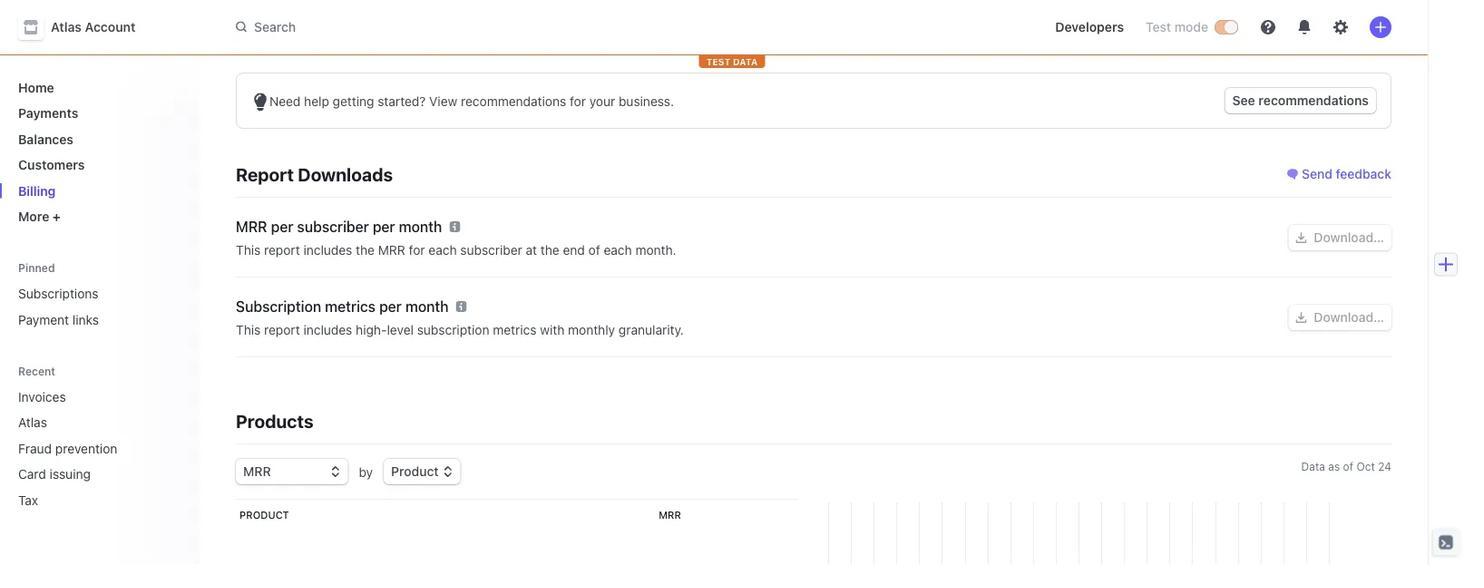 Task type: vqa. For each thing, say whether or not it's contained in the screenshot.
Readers Overview
no



Task type: locate. For each thing, give the bounding box(es) containing it.
for
[[570, 93, 586, 108], [409, 243, 425, 258]]

1 each from the left
[[429, 243, 457, 258]]

atlas up fraud
[[18, 415, 47, 430]]

2 report from the top
[[264, 323, 300, 338]]

includes down mrr per subscriber per month
[[304, 243, 352, 258]]

per
[[271, 218, 294, 236], [373, 218, 395, 236], [379, 298, 402, 315]]

this report includes high-level subscription metrics with monthly granularity.
[[236, 323, 684, 338]]

month up 'this report includes the mrr for each subscriber at the end of each month.'
[[399, 218, 442, 236]]

2 horizontal spatial mrr
[[659, 510, 682, 521]]

download… button for mrr per subscriber per month
[[1289, 225, 1392, 251]]

svg image for subscription metrics per month
[[1297, 312, 1307, 323]]

send
[[1302, 167, 1333, 182]]

help
[[304, 93, 329, 108]]

atlas left the account
[[51, 20, 82, 34]]

with
[[540, 323, 565, 338]]

subscriptions
[[18, 286, 99, 301]]

subscription
[[417, 323, 490, 338]]

atlas
[[51, 20, 82, 34], [18, 415, 47, 430]]

month.
[[636, 243, 677, 258]]

0 horizontal spatial atlas
[[18, 415, 47, 430]]

1 horizontal spatial of
[[1344, 460, 1354, 473]]

this down subscription
[[236, 323, 261, 338]]

Search text field
[[225, 11, 737, 44]]

developers
[[1056, 20, 1125, 34]]

0 vertical spatial mrr
[[236, 218, 267, 236]]

of
[[589, 243, 601, 258], [1344, 460, 1354, 473]]

month up the subscription
[[406, 298, 449, 315]]

1 vertical spatial this
[[236, 323, 261, 338]]

balances link
[[11, 124, 185, 154]]

1 vertical spatial svg image
[[1297, 312, 1307, 323]]

the right "at"
[[541, 243, 560, 258]]

payment links
[[18, 312, 99, 327]]

0 horizontal spatial each
[[429, 243, 457, 258]]

0 vertical spatial download… button
[[1289, 225, 1392, 251]]

1 horizontal spatial the
[[541, 243, 560, 258]]

0 vertical spatial for
[[570, 93, 586, 108]]

0 vertical spatial download…
[[1315, 230, 1385, 245]]

Search search field
[[225, 11, 737, 44]]

1 download… button from the top
[[1289, 225, 1392, 251]]

atlas inside "link"
[[18, 415, 47, 430]]

data as of oct 24
[[1302, 460, 1392, 473]]

atlas inside button
[[51, 20, 82, 34]]

0 vertical spatial includes
[[304, 243, 352, 258]]

per down downloads
[[373, 218, 395, 236]]

of right end
[[589, 243, 601, 258]]

metrics left with
[[493, 323, 537, 338]]

1 horizontal spatial atlas
[[51, 20, 82, 34]]

2 svg image from the top
[[1297, 312, 1307, 323]]

download… for mrr per subscriber per month
[[1315, 230, 1385, 245]]

atlas account
[[51, 20, 136, 34]]

1 vertical spatial download…
[[1315, 310, 1385, 325]]

tax link
[[11, 486, 160, 515]]

0 vertical spatial report
[[264, 243, 300, 258]]

1 svg image from the top
[[1297, 232, 1307, 243]]

recent element
[[0, 382, 200, 515]]

2 includes from the top
[[304, 323, 352, 338]]

report up subscription
[[264, 243, 300, 258]]

1 download… from the top
[[1315, 230, 1385, 245]]

1 horizontal spatial recommendations
[[1259, 93, 1370, 108]]

0 horizontal spatial metrics
[[325, 298, 376, 315]]

0 vertical spatial svg image
[[1297, 232, 1307, 243]]

this for mrr per subscriber per month
[[236, 243, 261, 258]]

1 horizontal spatial subscriber
[[460, 243, 523, 258]]

as
[[1329, 460, 1341, 473]]

0 horizontal spatial of
[[589, 243, 601, 258]]

svg image
[[1297, 232, 1307, 243], [1297, 312, 1307, 323]]

this
[[236, 243, 261, 258], [236, 323, 261, 338]]

this up subscription
[[236, 243, 261, 258]]

prevention
[[55, 441, 117, 456]]

by
[[359, 464, 373, 479]]

level
[[387, 323, 414, 338]]

1 vertical spatial for
[[409, 243, 425, 258]]

2 the from the left
[[541, 243, 560, 258]]

recommendations right see at the right
[[1259, 93, 1370, 108]]

1 this from the top
[[236, 243, 261, 258]]

mrr
[[236, 218, 267, 236], [378, 243, 406, 258], [659, 510, 682, 521]]

2 vertical spatial mrr
[[659, 510, 682, 521]]

for down mrr per subscriber per month
[[409, 243, 425, 258]]

each
[[429, 243, 457, 258], [604, 243, 632, 258]]

download…
[[1315, 230, 1385, 245], [1315, 310, 1385, 325]]

1 horizontal spatial for
[[570, 93, 586, 108]]

1 vertical spatial download… button
[[1289, 305, 1392, 330]]

0 vertical spatial this
[[236, 243, 261, 258]]

mrr per subscriber per month
[[236, 218, 442, 236]]

fraud
[[18, 441, 52, 456]]

2 download… button from the top
[[1289, 305, 1392, 330]]

the
[[356, 243, 375, 258], [541, 243, 560, 258]]

1 recommendations from the left
[[1259, 93, 1370, 108]]

each up the subscription
[[429, 243, 457, 258]]

1 vertical spatial atlas
[[18, 415, 47, 430]]

0 horizontal spatial mrr
[[236, 218, 267, 236]]

subscriber
[[297, 218, 369, 236], [460, 243, 523, 258]]

0 horizontal spatial the
[[356, 243, 375, 258]]

metrics up high-
[[325, 298, 376, 315]]

atlas for atlas
[[18, 415, 47, 430]]

download… button for subscription metrics per month
[[1289, 305, 1392, 330]]

for left your
[[570, 93, 586, 108]]

1 vertical spatial of
[[1344, 460, 1354, 473]]

1 horizontal spatial mrr
[[378, 243, 406, 258]]

0 vertical spatial atlas
[[51, 20, 82, 34]]

fraud prevention
[[18, 441, 117, 456]]

subscription
[[236, 298, 321, 315]]

1 vertical spatial month
[[406, 298, 449, 315]]

0 horizontal spatial recommendations
[[461, 93, 567, 108]]

send feedback
[[1302, 167, 1392, 182]]

test data
[[707, 56, 758, 67]]

recommendations
[[1259, 93, 1370, 108], [461, 93, 567, 108]]

mrr for mrr
[[659, 510, 682, 521]]

developers link
[[1049, 13, 1132, 42]]

1 vertical spatial includes
[[304, 323, 352, 338]]

1 report from the top
[[264, 243, 300, 258]]

subscriber down downloads
[[297, 218, 369, 236]]

includes
[[304, 243, 352, 258], [304, 323, 352, 338]]

data
[[1302, 460, 1326, 473]]

this report includes the mrr for each subscriber at the end of each month.
[[236, 243, 677, 258]]

1 vertical spatial report
[[264, 323, 300, 338]]

per down report
[[271, 218, 294, 236]]

download… button
[[1289, 225, 1392, 251], [1289, 305, 1392, 330]]

data
[[733, 56, 758, 67]]

metrics
[[325, 298, 376, 315], [493, 323, 537, 338]]

of right as
[[1344, 460, 1354, 473]]

1 the from the left
[[356, 243, 375, 258]]

subscriber left "at"
[[460, 243, 523, 258]]

2 download… from the top
[[1315, 310, 1385, 325]]

1 includes from the top
[[304, 243, 352, 258]]

report down subscription
[[264, 323, 300, 338]]

this for subscription metrics per month
[[236, 323, 261, 338]]

core navigation links element
[[11, 73, 185, 231]]

0 vertical spatial metrics
[[325, 298, 376, 315]]

report downloads
[[236, 163, 393, 185]]

need help getting started? view recommendations for your business.
[[270, 93, 674, 108]]

send feedback button
[[1288, 165, 1392, 183]]

1 horizontal spatial metrics
[[493, 323, 537, 338]]

1 horizontal spatial each
[[604, 243, 632, 258]]

report
[[264, 243, 300, 258], [264, 323, 300, 338]]

month
[[399, 218, 442, 236], [406, 298, 449, 315]]

+
[[53, 209, 61, 224]]

mrr for mrr per subscriber per month
[[236, 218, 267, 236]]

each left month.
[[604, 243, 632, 258]]

2 this from the top
[[236, 323, 261, 338]]

more +
[[18, 209, 61, 224]]

the down mrr per subscriber per month
[[356, 243, 375, 258]]

recommendations right view
[[461, 93, 567, 108]]

0 vertical spatial subscriber
[[297, 218, 369, 236]]

includes down subscription metrics per month
[[304, 323, 352, 338]]

mode
[[1175, 20, 1209, 34]]

includes for per
[[304, 243, 352, 258]]



Task type: describe. For each thing, give the bounding box(es) containing it.
at
[[526, 243, 537, 258]]

0 vertical spatial month
[[399, 218, 442, 236]]

card issuing link
[[11, 460, 160, 489]]

test mode
[[1146, 20, 1209, 34]]

products
[[236, 410, 314, 432]]

payment
[[18, 312, 69, 327]]

see recommendations
[[1233, 93, 1370, 108]]

search
[[254, 19, 296, 34]]

1 vertical spatial mrr
[[378, 243, 406, 258]]

payments link
[[11, 98, 185, 128]]

account
[[85, 20, 136, 34]]

billing link
[[11, 176, 185, 206]]

feedback
[[1337, 167, 1392, 182]]

atlas link
[[11, 408, 160, 437]]

granularity.
[[619, 323, 684, 338]]

1 vertical spatial subscriber
[[460, 243, 523, 258]]

pinned
[[18, 262, 55, 274]]

report
[[236, 163, 294, 185]]

balances
[[18, 132, 73, 147]]

0 horizontal spatial for
[[409, 243, 425, 258]]

tax
[[18, 493, 38, 508]]

oct
[[1357, 460, 1376, 473]]

pinned navigation links element
[[11, 260, 185, 334]]

help image
[[1262, 20, 1276, 34]]

notifications image
[[1298, 20, 1312, 34]]

view
[[429, 93, 458, 108]]

downloads
[[298, 163, 393, 185]]

fraud prevention link
[[11, 434, 160, 463]]

recent navigation links element
[[0, 364, 200, 515]]

card
[[18, 467, 46, 482]]

end
[[563, 243, 585, 258]]

pinned element
[[11, 279, 185, 334]]

subscription metrics per month
[[236, 298, 449, 315]]

monthly
[[568, 323, 616, 338]]

download… for subscription metrics per month
[[1315, 310, 1385, 325]]

atlas account button
[[18, 15, 154, 40]]

invoices link
[[11, 382, 160, 412]]

customers
[[18, 157, 85, 172]]

test
[[707, 56, 731, 67]]

need
[[270, 93, 301, 108]]

recent
[[18, 365, 55, 377]]

atlas for atlas account
[[51, 20, 82, 34]]

24
[[1379, 460, 1392, 473]]

card issuing
[[18, 467, 91, 482]]

getting
[[333, 93, 374, 108]]

recommendations inside button
[[1259, 93, 1370, 108]]

includes for metrics
[[304, 323, 352, 338]]

0 vertical spatial of
[[589, 243, 601, 258]]

see
[[1233, 93, 1256, 108]]

2 each from the left
[[604, 243, 632, 258]]

home
[[18, 80, 54, 95]]

per up the level
[[379, 298, 402, 315]]

issuing
[[50, 467, 91, 482]]

test
[[1146, 20, 1172, 34]]

payment links link
[[11, 305, 185, 334]]

1 vertical spatial metrics
[[493, 323, 537, 338]]

report for mrr
[[264, 243, 300, 258]]

svg image for mrr per subscriber per month
[[1297, 232, 1307, 243]]

business.
[[619, 93, 674, 108]]

started?
[[378, 93, 426, 108]]

product
[[240, 510, 289, 521]]

home link
[[11, 73, 185, 102]]

0 horizontal spatial subscriber
[[297, 218, 369, 236]]

invoices
[[18, 389, 66, 404]]

billing
[[18, 183, 56, 198]]

see recommendations button
[[1226, 88, 1377, 113]]

more
[[18, 209, 49, 224]]

2 recommendations from the left
[[461, 93, 567, 108]]

customers link
[[11, 150, 185, 180]]

subscriptions link
[[11, 279, 185, 309]]

report for subscription
[[264, 323, 300, 338]]

settings image
[[1334, 20, 1349, 34]]

high-
[[356, 323, 387, 338]]

payments
[[18, 106, 78, 121]]

your
[[590, 93, 616, 108]]

links
[[72, 312, 99, 327]]



